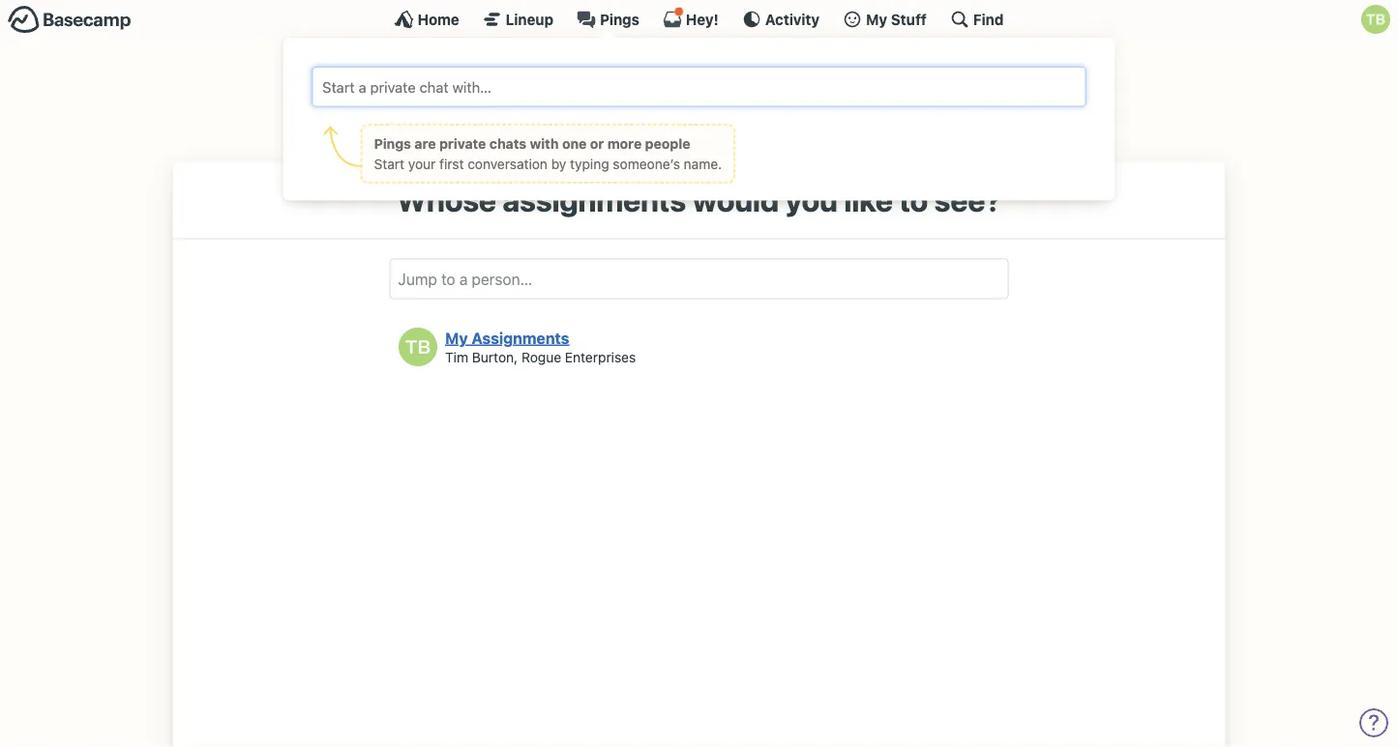 Task type: vqa. For each thing, say whether or not it's contained in the screenshot.
Type the names of people whose activity you'd like to see TEXT BOX
no



Task type: locate. For each thing, give the bounding box(es) containing it.
conversation
[[468, 156, 548, 172]]

my assignments tim burton,        rogue enterprises
[[445, 329, 636, 365]]

my stuff button
[[843, 10, 927, 29]]

0 vertical spatial pings
[[600, 11, 639, 28]]

find
[[973, 11, 1004, 28]]

someone's assignments link
[[587, 58, 837, 101]]

activity right latest
[[509, 70, 559, 89]]

dos left added
[[655, 118, 681, 136]]

activity
[[509, 70, 559, 89], [499, 118, 550, 136]]

1 vertical spatial dos
[[655, 118, 681, 136]]

home link
[[394, 10, 459, 29]]

upcoming dates
[[894, 118, 1009, 136]]

0 horizontal spatial someone's
[[418, 118, 495, 136]]

1 vertical spatial my
[[445, 329, 468, 347]]

private
[[439, 136, 486, 152]]

activity report image
[[384, 66, 411, 93]]

assignments for whose
[[503, 182, 686, 219]]

completed
[[748, 118, 823, 136]]

pings for pings are private chats with one or more people start your first conversation by typing someone's name.
[[374, 136, 411, 152]]

pings are private chats with one or more people start your first conversation by typing someone's name.
[[374, 136, 722, 172]]

my
[[866, 11, 887, 28], [445, 329, 468, 347]]

hey!
[[686, 11, 719, 28]]

assignments
[[472, 329, 569, 347]]

someone's activity link
[[374, 105, 574, 148]]

assignments up &
[[712, 70, 801, 89]]

0 vertical spatial someone's
[[631, 70, 708, 89]]

my for assignments
[[445, 329, 468, 347]]

someone's inside someone's activity link
[[418, 118, 495, 136]]

1 horizontal spatial my
[[866, 11, 887, 28]]

pings up assignment icon on the top of page
[[600, 11, 639, 28]]

pings inside dropdown button
[[600, 11, 639, 28]]

more
[[607, 136, 642, 152]]

my inside my assignments tim burton,        rogue enterprises
[[445, 329, 468, 347]]

0 vertical spatial activity
[[509, 70, 559, 89]]

burton,
[[472, 349, 518, 365]]

like
[[844, 182, 893, 219]]

0 horizontal spatial my
[[445, 329, 468, 347]]

1 vertical spatial pings
[[374, 136, 411, 152]]

someone's up "to-"
[[631, 70, 708, 89]]

pings up start
[[374, 136, 411, 152]]

someone's inside someone's assignments link
[[631, 70, 708, 89]]

one
[[562, 136, 587, 152]]

first
[[439, 156, 464, 172]]

assignments down typing
[[503, 182, 686, 219]]

1 horizontal spatial pings
[[600, 11, 639, 28]]

1 horizontal spatial assignments
[[712, 70, 801, 89]]

1 vertical spatial someone's
[[418, 118, 495, 136]]

all
[[418, 70, 435, 89]]

someone's up first
[[418, 118, 495, 136]]

my inside popup button
[[866, 11, 887, 28]]

dos up dates
[[979, 70, 1005, 89]]

activity up conversation
[[499, 118, 550, 136]]

dos inside to-dos added & completed link
[[655, 118, 681, 136]]

someone's for someone's assignments
[[631, 70, 708, 89]]

someone's assignments
[[631, 70, 801, 89]]

1 vertical spatial assignments
[[503, 182, 686, 219]]

0 horizontal spatial assignments
[[503, 182, 686, 219]]

dos
[[979, 70, 1005, 89], [655, 118, 681, 136]]

start
[[374, 156, 404, 172]]

pings
[[600, 11, 639, 28], [374, 136, 411, 152]]

assignments
[[712, 70, 801, 89], [503, 182, 686, 219]]

Jump to a person… text field
[[389, 259, 1009, 299]]

0 horizontal spatial pings
[[374, 136, 411, 152]]

pings inside pings are private chats with one or more people start your first conversation by typing someone's name.
[[374, 136, 411, 152]]

Start a private chat with… text field
[[320, 75, 1078, 99]]

1 horizontal spatial dos
[[979, 70, 1005, 89]]

0 vertical spatial assignments
[[712, 70, 801, 89]]

todo image
[[597, 113, 624, 140]]

0 horizontal spatial dos
[[655, 118, 681, 136]]

home
[[418, 11, 459, 28]]

are
[[415, 136, 436, 152]]

schedule image
[[860, 113, 888, 140]]

chats
[[489, 136, 526, 152]]

with
[[530, 136, 559, 152]]

my left stuff
[[866, 11, 887, 28]]

switch accounts image
[[8, 5, 132, 35]]

my up "tim"
[[445, 329, 468, 347]]

pings for pings
[[600, 11, 639, 28]]

someone's
[[631, 70, 708, 89], [418, 118, 495, 136]]

0 vertical spatial my
[[866, 11, 887, 28]]

1 horizontal spatial someone's
[[631, 70, 708, 89]]

upcoming
[[894, 118, 966, 136]]

your
[[408, 156, 436, 172]]

0 vertical spatial dos
[[979, 70, 1005, 89]]



Task type: describe. For each thing, give the bounding box(es) containing it.
activity
[[765, 11, 820, 28]]

would
[[692, 182, 779, 219]]

&
[[733, 118, 744, 136]]

overdue to-dos
[[894, 70, 1005, 89]]

latest
[[466, 70, 505, 89]]

someone's activity
[[418, 118, 550, 136]]

the
[[439, 70, 462, 89]]

people
[[645, 136, 690, 152]]

tim
[[445, 349, 468, 365]]

by
[[551, 156, 566, 172]]

enterprises
[[565, 349, 636, 365]]

lineup link
[[483, 10, 554, 29]]

tim burton image
[[1361, 5, 1390, 34]]

to-
[[958, 70, 979, 89]]

stuff
[[891, 11, 927, 28]]

to-
[[631, 118, 655, 136]]

find button
[[950, 10, 1004, 29]]

assignment image
[[597, 66, 624, 93]]

hey! button
[[663, 7, 719, 29]]

added
[[685, 118, 729, 136]]

to-dos added & completed
[[631, 118, 823, 136]]

rogue
[[521, 349, 561, 365]]

see?
[[934, 182, 1002, 219]]

all the latest activity
[[418, 70, 559, 89]]

dos inside overdue to-dos 'link'
[[979, 70, 1005, 89]]

whose
[[396, 182, 496, 219]]

tim burton, rogue enterprises image
[[399, 328, 437, 367]]

to-dos added & completed link
[[587, 105, 837, 148]]

assignments for someone's
[[712, 70, 801, 89]]

to
[[899, 182, 928, 219]]

lineup
[[506, 11, 554, 28]]

you
[[785, 182, 838, 219]]

upcoming dates link
[[851, 105, 1024, 148]]

my for stuff
[[866, 11, 887, 28]]

person report image
[[384, 113, 411, 140]]

name.
[[684, 156, 722, 172]]

pings button
[[577, 10, 639, 29]]

1 vertical spatial activity
[[499, 118, 550, 136]]

activity link
[[742, 10, 820, 29]]

someone's
[[613, 156, 680, 172]]

my stuff
[[866, 11, 927, 28]]

all the latest activity link
[[374, 58, 574, 101]]

overdue
[[894, 70, 954, 89]]

typing
[[570, 156, 609, 172]]

whose assignments would you like to see?
[[396, 182, 1002, 219]]

or
[[590, 136, 604, 152]]

main element
[[0, 0, 1398, 201]]

reports image
[[860, 66, 888, 93]]

overdue to-dos link
[[851, 58, 1024, 101]]

someone's for someone's activity
[[418, 118, 495, 136]]

dates
[[970, 118, 1009, 136]]



